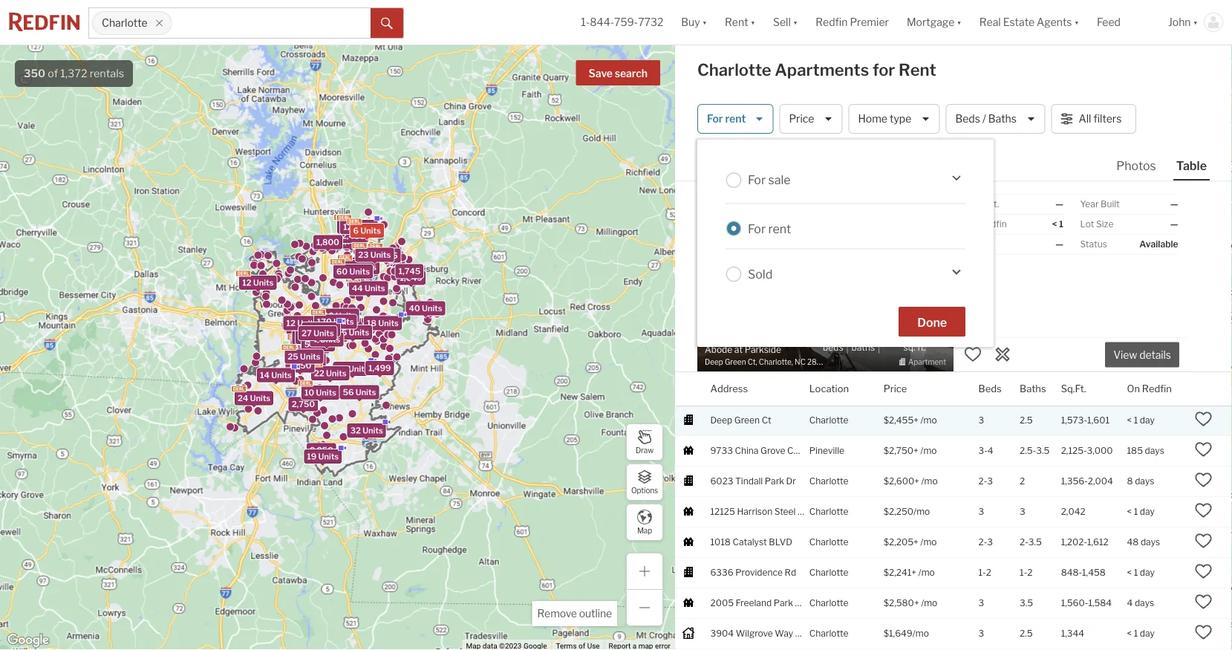 Task type: locate. For each thing, give the bounding box(es) containing it.
1 vertical spatial 3.5
[[1029, 537, 1043, 548]]

1 horizontal spatial rent
[[899, 60, 937, 80]]

3.5 left 1,202-
[[1029, 537, 1043, 548]]

▾ right john
[[1194, 16, 1199, 29]]

0 horizontal spatial on
[[966, 219, 978, 230]]

favorite button image
[[925, 185, 951, 210]]

16 units
[[307, 324, 339, 334], [291, 355, 323, 365]]

favorite this home image for 1,560-1,584
[[1195, 593, 1213, 611]]

3 < 1 day from the top
[[1128, 568, 1156, 578]]

/mo right the $2,455+
[[921, 415, 938, 426]]

beds for beds / baths
[[956, 112, 981, 125]]

1 vertical spatial park
[[774, 598, 794, 609]]

2,750 down 10 on the bottom of the page
[[292, 400, 315, 409]]

1 vertical spatial 1,573-
[[1062, 415, 1088, 426]]

park right the tindall
[[765, 476, 785, 487]]

1 up 185
[[1135, 415, 1139, 426]]

< for 2,042
[[1128, 507, 1133, 517]]

park
[[765, 476, 785, 487], [774, 598, 794, 609]]

4 day from the top
[[1141, 628, 1156, 639]]

3 day from the top
[[1141, 568, 1156, 578]]

1-844-759-7732 link
[[581, 16, 664, 29]]

19 units
[[307, 452, 339, 462]]

0 vertical spatial beds
[[956, 112, 981, 125]]

/mo for $2,600+ /mo
[[922, 476, 938, 487]]

0 vertical spatial 14 units
[[322, 318, 354, 327]]

view details button
[[1106, 342, 1180, 367]]

1 horizontal spatial on redfin
[[1128, 383, 1173, 395]]

▾ right agents
[[1075, 16, 1080, 29]]

▾
[[703, 16, 708, 29], [751, 16, 756, 29], [794, 16, 798, 29], [957, 16, 962, 29], [1075, 16, 1080, 29], [1194, 16, 1199, 29]]

2 favorite this home image from the top
[[1195, 502, 1213, 519]]

1 < 1 day from the top
[[1128, 415, 1156, 426]]

1 vertical spatial 40 units
[[312, 330, 345, 340]]

1 horizontal spatial 1,573-
[[1062, 415, 1088, 426]]

1 vertical spatial 14
[[260, 370, 270, 380]]

< 1 day down 8 days
[[1128, 507, 1156, 517]]

6 ▾ from the left
[[1194, 16, 1199, 29]]

remove outline
[[538, 608, 612, 620]]

3.5 left 1,560-
[[1020, 598, 1034, 609]]

1 vertical spatial for rent
[[748, 221, 792, 236]]

< 1 day up 185 days
[[1128, 415, 1156, 426]]

< 1 day down 4 days
[[1128, 628, 1156, 639]]

day up 185 days
[[1141, 415, 1156, 426]]

3.5 for 2.5-
[[1037, 446, 1050, 456]]

1 horizontal spatial for rent
[[748, 221, 792, 236]]

days right 48
[[1141, 537, 1161, 548]]

rent
[[726, 112, 746, 125], [769, 221, 792, 236]]

1 vertical spatial 2.5
[[1020, 628, 1034, 639]]

1 favorite this home image from the top
[[1195, 441, 1213, 458]]

0 vertical spatial 3.5
[[1037, 446, 1050, 456]]

0 vertical spatial 2,750
[[340, 237, 363, 246]]

premier
[[850, 16, 890, 29]]

0 horizontal spatial for rent
[[708, 112, 746, 125]]

rd right church
[[820, 446, 831, 456]]

1 vertical spatial rd
[[785, 568, 797, 578]]

2 day from the top
[[1141, 507, 1156, 517]]

days for 4 days
[[1136, 598, 1155, 609]]

0 horizontal spatial 14
[[260, 370, 270, 380]]

2- left 2-3.5
[[979, 537, 988, 548]]

dr right way at the bottom right of the page
[[796, 628, 806, 639]]

park right "freeland"
[[774, 598, 794, 609]]

day down 48 days
[[1141, 568, 1156, 578]]

1,372
[[60, 67, 87, 80]]

19
[[307, 452, 317, 462]]

0 vertical spatial on
[[966, 219, 978, 230]]

charlotte up the pineville
[[810, 415, 849, 426]]

0 vertical spatial rent
[[726, 112, 746, 125]]

1 horizontal spatial price
[[884, 383, 908, 395]]

0 vertical spatial rent
[[725, 16, 749, 29]]

3-4
[[979, 446, 994, 456]]

2,750 down "6" at the top left of page
[[340, 237, 363, 246]]

favorite this home image for 1,202-1,612
[[1195, 532, 1213, 550]]

mortgage
[[907, 16, 955, 29]]

2-3 left 2-3.5
[[979, 537, 994, 548]]

1 horizontal spatial baths
[[989, 112, 1017, 125]]

0 vertical spatial for rent
[[708, 112, 746, 125]]

price down charlotte apartments for rent
[[790, 112, 815, 125]]

day up 48 days
[[1141, 507, 1156, 517]]

7
[[313, 335, 318, 344]]

4 favorite this home image from the top
[[1195, 623, 1213, 641]]

catalyst
[[733, 537, 768, 548]]

< 1 day up 4 days
[[1128, 568, 1156, 578]]

$1,649 /mo
[[884, 628, 930, 639]]

34 units
[[294, 342, 327, 351]]

1,612
[[1088, 537, 1109, 548]]

2 vertical spatial beds
[[979, 383, 1002, 395]]

beds down x-out this home icon on the right bottom
[[979, 383, 1002, 395]]

0 horizontal spatial rd
[[785, 568, 797, 578]]

1 vertical spatial rent
[[769, 221, 792, 236]]

rent right buy ▾ at the top right of page
[[725, 16, 749, 29]]

submit search image
[[381, 18, 393, 30]]

/mo right the "$2,205+"
[[921, 537, 938, 548]]

2,125-
[[1062, 446, 1088, 456]]

< down 4 days
[[1128, 628, 1133, 639]]

1 up 48
[[1135, 507, 1139, 517]]

5
[[305, 340, 310, 349]]

beds inside 'button'
[[956, 112, 981, 125]]

1 down 48
[[1135, 568, 1139, 578]]

1- right $2,241+ /mo
[[979, 568, 987, 578]]

1 vertical spatial 23 units
[[358, 250, 391, 260]]

848-
[[1062, 568, 1083, 578]]

0 horizontal spatial baths
[[852, 342, 876, 353]]

1,573- up 2,125-
[[1062, 415, 1088, 426]]

6023 tindall park dr
[[711, 476, 797, 487]]

freeland
[[736, 598, 772, 609]]

< 1 day for 2,042
[[1128, 507, 1156, 517]]

/mo
[[921, 415, 938, 426], [921, 446, 938, 456], [922, 476, 938, 487], [914, 507, 931, 517], [921, 537, 938, 548], [919, 568, 935, 578], [922, 598, 938, 609], [913, 628, 930, 639]]

dr for harrison
[[798, 507, 808, 517]]

2 horizontal spatial 4
[[1128, 598, 1134, 609]]

1,573- for 1,573-1,601 sq. ft.
[[884, 327, 918, 341]]

1 horizontal spatial 14
[[322, 318, 332, 327]]

price button down charlotte apartments for rent
[[780, 104, 843, 134]]

3 favorite this home image from the top
[[1195, 532, 1213, 550]]

lot size
[[1081, 219, 1114, 230]]

previous button image
[[712, 265, 727, 280]]

year built
[[1081, 199, 1121, 210]]

on down $/sq.
[[966, 219, 978, 230]]

2- left 1,202-
[[1020, 537, 1029, 548]]

< for 1,573-1,601
[[1128, 415, 1133, 426]]

dialog
[[698, 140, 994, 347]]

search
[[615, 67, 648, 80]]

home
[[859, 112, 888, 125]]

1,601 inside the 1,573-1,601 sq. ft.
[[918, 327, 947, 341]]

for inside button
[[708, 112, 724, 125]]

beds left /
[[956, 112, 981, 125]]

rent ▾ button
[[725, 0, 756, 45]]

1,573- inside the 1,573-1,601 sq. ft.
[[884, 327, 918, 341]]

2.5 for 1,573-1,601
[[1020, 415, 1034, 426]]

3.5 left 2,125-
[[1037, 446, 1050, 456]]

1,601 for 1,573-1,601 sq. ft.
[[918, 327, 947, 341]]

< down 8
[[1128, 507, 1133, 517]]

0 horizontal spatial 16
[[291, 355, 301, 365]]

price up the $2,455+
[[884, 383, 908, 395]]

rent right for
[[899, 60, 937, 80]]

baths
[[989, 112, 1017, 125], [852, 342, 876, 353], [1020, 383, 1047, 395]]

▾ right buy
[[703, 16, 708, 29]]

days for 185 days
[[1146, 446, 1165, 456]]

0 horizontal spatial 14 units
[[260, 370, 292, 380]]

/mo right $2,750+
[[921, 446, 938, 456]]

home type button
[[849, 104, 940, 134]]

rent inside dropdown button
[[725, 16, 749, 29]]

charlotte up 3904 wilgrove way dr charlotte
[[810, 598, 849, 609]]

favorite this home image for 848-1,458
[[1195, 562, 1213, 580]]

1- left 759-
[[581, 16, 590, 29]]

1 horizontal spatial 1,601
[[1088, 415, 1110, 426]]

5 ▾ from the left
[[1075, 16, 1080, 29]]

— up available
[[1171, 219, 1179, 230]]

0 vertical spatial 16 units
[[307, 324, 339, 334]]

6 units
[[353, 226, 381, 236]]

2 vertical spatial redfin
[[1143, 383, 1173, 395]]

1,601 for 1,573-1,601
[[1088, 415, 1110, 426]]

17 units
[[300, 333, 331, 343]]

day down 4 days
[[1141, 628, 1156, 639]]

0 horizontal spatial redfin
[[816, 16, 848, 29]]

of
[[48, 67, 58, 80]]

— up < 1
[[1056, 199, 1064, 210]]

/mo for $1,649 /mo
[[913, 628, 930, 639]]

beds / baths
[[956, 112, 1017, 125]]

days right the 1,584
[[1136, 598, 1155, 609]]

14 units up 35
[[322, 318, 354, 327]]

agents
[[1038, 16, 1073, 29]]

dr up the "steel"
[[787, 476, 797, 487]]

ft. right sq.
[[918, 342, 926, 353]]

3-
[[979, 446, 988, 456]]

save search button
[[576, 60, 661, 85]]

dr right the "steel"
[[798, 507, 808, 517]]

2- for 2-3.5
[[979, 537, 988, 548]]

2 vertical spatial for
[[748, 221, 766, 236]]

1 vertical spatial redfin
[[980, 219, 1008, 230]]

green
[[735, 415, 760, 426]]

dr
[[787, 476, 797, 487], [798, 507, 808, 517], [796, 598, 805, 609], [796, 628, 806, 639]]

1 vertical spatial 4
[[988, 446, 994, 456]]

1 horizontal spatial 1-2
[[1020, 568, 1033, 578]]

beds
[[956, 112, 981, 125], [824, 342, 844, 353], [979, 383, 1002, 395]]

62
[[336, 364, 347, 374]]

2.5 left 1,344
[[1020, 628, 1034, 639]]

8
[[1128, 476, 1134, 487]]

built
[[1101, 199, 1121, 210]]

< down 48
[[1128, 568, 1133, 578]]

ft. inside the 1,573-1,601 sq. ft.
[[918, 342, 926, 353]]

0 horizontal spatial 23
[[340, 222, 351, 232]]

14 up 27 units
[[322, 318, 332, 327]]

2-3 down 3-4
[[979, 476, 994, 487]]

23 up 37 units
[[358, 250, 369, 260]]

▾ inside "dropdown button"
[[1075, 16, 1080, 29]]

0 horizontal spatial 1,601
[[918, 327, 947, 341]]

on down view
[[1128, 383, 1141, 395]]

4 inside map region
[[303, 329, 308, 339]]

days for 8 days
[[1136, 476, 1155, 487]]

dialog containing for sale
[[698, 140, 994, 347]]

days right 185
[[1146, 446, 1165, 456]]

baths left sq.
[[852, 342, 876, 353]]

1,584
[[1089, 598, 1113, 609]]

options
[[632, 486, 658, 495]]

0 horizontal spatial ft.
[[918, 342, 926, 353]]

2 1-2 from the left
[[1020, 568, 1033, 578]]

2-3
[[979, 476, 994, 487], [979, 537, 994, 548]]

photos button
[[1114, 158, 1174, 179]]

ft.
[[989, 199, 1000, 210], [918, 342, 926, 353]]

sell ▾ button
[[774, 0, 798, 45]]

3904 wilgrove way dr charlotte
[[711, 628, 849, 639]]

rent inside button
[[726, 112, 746, 125]]

/mo for $2,250 /mo
[[914, 507, 931, 517]]

1-2
[[979, 568, 992, 578], [1020, 568, 1033, 578]]

2 vertical spatial baths
[[1020, 383, 1047, 395]]

1 horizontal spatial rent
[[769, 221, 792, 236]]

▾ right sell
[[794, 16, 798, 29]]

0 vertical spatial 2-3
[[979, 476, 994, 487]]

charlotte
[[102, 17, 148, 29], [698, 60, 772, 80], [810, 415, 849, 426], [810, 476, 849, 487], [810, 507, 849, 517], [810, 537, 849, 548], [810, 568, 849, 578], [810, 598, 849, 609], [810, 628, 849, 639]]

days right 8
[[1136, 476, 1155, 487]]

dr for tindall
[[787, 476, 797, 487]]

0 vertical spatial on redfin
[[966, 219, 1008, 230]]

1 down 4 days
[[1135, 628, 1139, 639]]

heading
[[705, 329, 826, 368]]

on redfin down $/sq. ft. on the top of the page
[[966, 219, 1008, 230]]

2 inside map region
[[310, 327, 315, 337]]

rent ▾ button
[[716, 0, 765, 45]]

baths inside 'button'
[[989, 112, 1017, 125]]

0 vertical spatial 22 units
[[305, 325, 337, 335]]

redfin down $/sq. ft. on the top of the page
[[980, 219, 1008, 230]]

2 2.5 from the top
[[1020, 628, 1034, 639]]

0 vertical spatial park
[[765, 476, 785, 487]]

on inside button
[[1128, 383, 1141, 395]]

1 vertical spatial price button
[[884, 372, 908, 406]]

< 1
[[1053, 219, 1064, 230]]

0 vertical spatial price button
[[780, 104, 843, 134]]

1 horizontal spatial rd
[[820, 446, 831, 456]]

beds up location
[[824, 342, 844, 353]]

— down the table button
[[1171, 199, 1179, 210]]

on redfin down details
[[1128, 383, 1173, 395]]

2.5 up 2.5-
[[1020, 415, 1034, 426]]

1 horizontal spatial ft.
[[989, 199, 1000, 210]]

▾ for buy ▾
[[703, 16, 708, 29]]

2.5-3.5
[[1020, 446, 1050, 456]]

ft. right $/sq.
[[989, 199, 1000, 210]]

/mo down $2,580+ /mo
[[913, 628, 930, 639]]

1 ▾ from the left
[[703, 16, 708, 29]]

1 horizontal spatial 23
[[358, 250, 369, 260]]

beds for beds button
[[979, 383, 1002, 395]]

rent
[[725, 16, 749, 29], [899, 60, 937, 80]]

0 horizontal spatial rent
[[726, 112, 746, 125]]

2 2-3 from the top
[[979, 537, 994, 548]]

None search field
[[172, 8, 371, 38]]

32 units
[[351, 426, 383, 436]]

2 horizontal spatial baths
[[1020, 383, 1047, 395]]

1 2.5 from the top
[[1020, 415, 1034, 426]]

/mo right $2,580+
[[922, 598, 938, 609]]

outline
[[580, 608, 612, 620]]

/mo down $2,600+ /mo
[[914, 507, 931, 517]]

rd right providence
[[785, 568, 797, 578]]

favorite this home image
[[1195, 441, 1213, 458], [1195, 502, 1213, 519], [1195, 532, 1213, 550], [1195, 623, 1213, 641]]

charlotte left remove charlotte "icon"
[[102, 17, 148, 29]]

lot
[[1081, 219, 1095, 230]]

park for freeland
[[774, 598, 794, 609]]

4 ▾ from the left
[[957, 16, 962, 29]]

0 horizontal spatial 1,573-
[[884, 327, 918, 341]]

redfin left premier
[[816, 16, 848, 29]]

0 horizontal spatial price
[[790, 112, 815, 125]]

all filters
[[1080, 112, 1122, 125]]

baths right /
[[989, 112, 1017, 125]]

favorite this home image for 2,042
[[1195, 502, 1213, 519]]

1 horizontal spatial 2,750
[[340, 237, 363, 246]]

3 ▾ from the left
[[794, 16, 798, 29]]

photos
[[1117, 158, 1157, 173]]

favorite this home image for 1,573-1,601
[[1195, 410, 1213, 428]]

1,573- up sq.
[[884, 327, 918, 341]]

3,000
[[1088, 446, 1114, 456]]

24 units
[[238, 393, 271, 403]]

0 vertical spatial redfin
[[816, 16, 848, 29]]

2 < 1 day from the top
[[1128, 507, 1156, 517]]

redfin
[[816, 16, 848, 29], [980, 219, 1008, 230], [1143, 383, 1173, 395]]

1 vertical spatial ft.
[[918, 342, 926, 353]]

44
[[352, 284, 363, 293]]

14 units down 25
[[260, 370, 292, 380]]

0 horizontal spatial rent
[[725, 16, 749, 29]]

/mo for $2,241+ /mo
[[919, 568, 935, 578]]

1 day from the top
[[1141, 415, 1156, 426]]

dr up 3904 wilgrove way dr charlotte
[[796, 598, 805, 609]]

0 vertical spatial ft.
[[989, 199, 1000, 210]]

1- down 2-3.5
[[1020, 568, 1028, 578]]

— for year built
[[1171, 199, 1179, 210]]

baths left the sq.ft.
[[1020, 383, 1047, 395]]

redfin down details
[[1143, 383, 1173, 395]]

price button up the $2,455+
[[884, 372, 908, 406]]

2 ▾ from the left
[[751, 16, 756, 29]]

1 1-2 from the left
[[979, 568, 992, 578]]

1 vertical spatial 2-3
[[979, 537, 994, 548]]

16 units up 7 units
[[307, 324, 339, 334]]

1 horizontal spatial on
[[1128, 383, 1141, 395]]

— for lot size
[[1171, 219, 1179, 230]]

14 up 24 units at the bottom of page
[[260, 370, 270, 380]]

1 horizontal spatial 40
[[409, 304, 420, 313]]

size
[[1097, 219, 1114, 230]]

favorite this home image
[[965, 345, 982, 363], [1195, 410, 1213, 428], [1195, 471, 1213, 489], [1195, 562, 1213, 580], [1195, 593, 1213, 611]]

1 2-3 from the top
[[979, 476, 994, 487]]

1 vertical spatial beds
[[824, 342, 844, 353]]

▾ right 'mortgage'
[[957, 16, 962, 29]]

4 < 1 day from the top
[[1128, 628, 1156, 639]]

62 units
[[336, 364, 369, 374]]

▾ for john ▾
[[1194, 16, 1199, 29]]

1,650
[[289, 361, 312, 370]]

0 horizontal spatial 40
[[312, 330, 323, 340]]

2,750
[[340, 237, 363, 246], [292, 400, 315, 409]]

4 for 4 units
[[303, 329, 308, 339]]

providence
[[736, 568, 783, 578]]

▾ left sell
[[751, 16, 756, 29]]

1 horizontal spatial 40 units
[[409, 304, 443, 313]]

0 vertical spatial 2.5
[[1020, 415, 1034, 426]]

on redfin
[[966, 219, 1008, 230], [1128, 383, 1173, 395]]

0 vertical spatial 16
[[307, 324, 317, 334]]

charlotte down rent ▾ button
[[698, 60, 772, 80]]

blvd
[[769, 537, 793, 548]]

< up 185
[[1128, 415, 1133, 426]]

2 horizontal spatial redfin
[[1143, 383, 1173, 395]]

1018
[[711, 537, 731, 548]]

— for $/sq. ft.
[[1056, 199, 1064, 210]]

22 units
[[305, 325, 337, 335], [314, 369, 347, 378]]

0 vertical spatial baths
[[989, 112, 1017, 125]]

1 for 1,344
[[1135, 628, 1139, 639]]

0 vertical spatial price
[[790, 112, 815, 125]]

days
[[1146, 446, 1165, 456], [1136, 476, 1155, 487], [1141, 537, 1161, 548], [1136, 598, 1155, 609]]

/mo right $2,241+
[[919, 568, 935, 578]]

15 units
[[299, 337, 331, 347]]

2- down 3-
[[979, 476, 988, 487]]

0 vertical spatial 23
[[340, 222, 351, 232]]

0 vertical spatial for
[[708, 112, 724, 125]]

1 vertical spatial 2,750
[[292, 400, 315, 409]]

1 for 2,042
[[1135, 507, 1139, 517]]



Task type: describe. For each thing, give the bounding box(es) containing it.
photo of deep green ct, charlotte, nc 28269 image
[[698, 181, 954, 372]]

details
[[1140, 349, 1172, 361]]

for rent inside button
[[708, 112, 746, 125]]

1 horizontal spatial 4
[[988, 446, 994, 456]]

sell ▾
[[774, 16, 798, 29]]

$2,580+
[[884, 598, 920, 609]]

for sale
[[748, 173, 791, 187]]

2-3 for 2
[[979, 476, 994, 487]]

2-3 for 2-3.5
[[979, 537, 994, 548]]

44 units
[[352, 284, 385, 293]]

1 vertical spatial 14 units
[[260, 370, 292, 380]]

< left lot
[[1053, 219, 1058, 230]]

map button
[[627, 504, 664, 541]]

day for 848-1,458
[[1141, 568, 1156, 578]]

save
[[589, 67, 613, 80]]

address
[[711, 383, 748, 395]]

1,573- for 1,573-1,601
[[1062, 415, 1088, 426]]

charlotte right way at the bottom right of the page
[[810, 628, 849, 639]]

real estate agents ▾ link
[[980, 0, 1080, 45]]

2 vertical spatial 3.5
[[1020, 598, 1034, 609]]

1 horizontal spatial 1-
[[979, 568, 987, 578]]

1,344
[[1062, 628, 1085, 639]]

apartments
[[775, 60, 870, 80]]

view details link
[[1106, 340, 1180, 367]]

1 for 1,573-1,601
[[1135, 415, 1139, 426]]

< 1 day for 848-1,458
[[1128, 568, 1156, 578]]

2-3.5
[[1020, 537, 1043, 548]]

0 vertical spatial 40
[[409, 304, 420, 313]]

remove charlotte image
[[155, 19, 164, 27]]

$/sq.
[[966, 199, 988, 210]]

day for 1,344
[[1141, 628, 1156, 639]]

35 units
[[336, 328, 370, 337]]

1 for 848-1,458
[[1135, 568, 1139, 578]]

4 for 4 days
[[1128, 598, 1134, 609]]

rent ▾
[[725, 16, 756, 29]]

18 units
[[367, 318, 399, 328]]

0 vertical spatial 14
[[322, 318, 332, 327]]

56 units
[[343, 387, 376, 397]]

1 vertical spatial price
[[884, 383, 908, 395]]

day for 1,573-1,601
[[1141, 415, 1156, 426]]

1 vertical spatial baths
[[852, 342, 876, 353]]

favorite button checkbox
[[925, 185, 951, 210]]

favorite this home image for 2,125-3,000
[[1195, 441, 1213, 458]]

▾ for sell ▾
[[794, 16, 798, 29]]

real
[[980, 16, 1002, 29]]

park for tindall
[[765, 476, 785, 487]]

1 vertical spatial 16 units
[[291, 355, 323, 365]]

12125 harrison steel dr charlotte
[[711, 507, 849, 517]]

1,458
[[1083, 568, 1106, 578]]

2- for 2
[[979, 476, 988, 487]]

1 vertical spatial for
[[748, 173, 766, 187]]

0 vertical spatial rd
[[820, 446, 831, 456]]

1 vertical spatial 22 units
[[314, 369, 347, 378]]

baths button
[[1020, 372, 1047, 406]]

1 vertical spatial 16
[[291, 355, 301, 365]]

way
[[775, 628, 794, 639]]

mortgage ▾ button
[[898, 0, 971, 45]]

4 days
[[1128, 598, 1155, 609]]

25 units
[[288, 352, 321, 362]]

0 horizontal spatial 40 units
[[312, 330, 345, 340]]

60 units
[[337, 267, 370, 276]]

56
[[343, 387, 354, 397]]

buy ▾
[[682, 16, 708, 29]]

1 vertical spatial rent
[[899, 60, 937, 80]]

$2,600+ /mo
[[884, 476, 938, 487]]

days for 48 days
[[1141, 537, 1161, 548]]

1-844-759-7732
[[581, 16, 664, 29]]

filters
[[1094, 112, 1122, 125]]

buy ▾ button
[[682, 0, 708, 45]]

7732
[[639, 16, 664, 29]]

1,202-1,612
[[1062, 537, 1109, 548]]

1,573-1,601 sq. ft.
[[884, 327, 947, 353]]

dr for wilgrove
[[796, 628, 806, 639]]

map region
[[0, 0, 698, 650]]

feed button
[[1089, 0, 1160, 45]]

redfin premier
[[816, 16, 890, 29]]

1,815
[[420, 304, 441, 313]]

buy ▾ button
[[673, 0, 716, 45]]

0 vertical spatial 23 units
[[340, 222, 373, 232]]

2,250
[[310, 446, 333, 455]]

844-
[[590, 16, 615, 29]]

0 horizontal spatial on redfin
[[966, 219, 1008, 230]]

charlotte down the pineville
[[810, 476, 849, 487]]

34
[[294, 342, 305, 351]]

charlotte right blvd
[[810, 537, 849, 548]]

1 vertical spatial 40
[[312, 330, 323, 340]]

1 vertical spatial on redfin
[[1128, 383, 1173, 395]]

real estate agents ▾
[[980, 16, 1080, 29]]

remove outline button
[[532, 601, 618, 627]]

john ▾
[[1169, 16, 1199, 29]]

3.5 for 2-
[[1029, 537, 1043, 548]]

/mo for $2,750+ /mo
[[921, 446, 938, 456]]

2 horizontal spatial 1-
[[1020, 568, 1028, 578]]

table
[[1177, 158, 1208, 173]]

0 horizontal spatial price button
[[780, 104, 843, 134]]

48 days
[[1128, 537, 1161, 548]]

1 left lot
[[1060, 219, 1064, 230]]

for
[[873, 60, 896, 80]]

real estate agents ▾ button
[[971, 0, 1089, 45]]

buy
[[682, 16, 701, 29]]

0 horizontal spatial 2,750
[[292, 400, 315, 409]]

location
[[810, 383, 850, 395]]

2,580
[[295, 343, 319, 352]]

save search
[[589, 67, 648, 80]]

0 vertical spatial 22
[[305, 325, 315, 335]]

37
[[344, 262, 355, 272]]

feed
[[1098, 16, 1121, 29]]

— down < 1
[[1056, 239, 1064, 250]]

185 days
[[1128, 446, 1165, 456]]

170 units
[[317, 317, 354, 327]]

sq.ft.
[[1062, 383, 1087, 395]]

▾ for mortgage ▾
[[957, 16, 962, 29]]

location button
[[810, 372, 850, 406]]

< for 1,344
[[1128, 628, 1133, 639]]

google image
[[4, 631, 53, 650]]

1 horizontal spatial 16
[[307, 324, 317, 334]]

8 days
[[1128, 476, 1155, 487]]

/mo for $2,580+ /mo
[[922, 598, 938, 609]]

2.5 for 1,344
[[1020, 628, 1034, 639]]

27
[[302, 328, 312, 338]]

3904
[[711, 628, 734, 639]]

15
[[299, 337, 308, 347]]

charlotte right the "steel"
[[810, 507, 849, 517]]

redfin inside redfin premier button
[[816, 16, 848, 29]]

6336
[[711, 568, 734, 578]]

< 1 day for 1,344
[[1128, 628, 1156, 639]]

favorite this home image for 1,344
[[1195, 623, 1213, 641]]

view
[[1114, 349, 1138, 361]]

1 horizontal spatial redfin
[[980, 219, 1008, 230]]

1,745
[[399, 266, 421, 276]]

27 units
[[302, 328, 334, 338]]

view details
[[1114, 349, 1172, 361]]

redfin inside 'on redfin' button
[[1143, 383, 1173, 395]]

favorite this home image for 1,356-2,004
[[1195, 471, 1213, 489]]

/mo for $2,455+ /mo
[[921, 415, 938, 426]]

ct
[[762, 415, 772, 426]]

tindall
[[736, 476, 763, 487]]

1 horizontal spatial price button
[[884, 372, 908, 406]]

charlotte up the 2005 freeland park dr charlotte
[[810, 568, 849, 578]]

/mo for $2,205+ /mo
[[921, 537, 938, 548]]

steel
[[775, 507, 796, 517]]

1 vertical spatial 23
[[358, 250, 369, 260]]

7 units
[[313, 335, 341, 344]]

grove
[[761, 446, 786, 456]]

dr for freeland
[[796, 598, 805, 609]]

all
[[1080, 112, 1092, 125]]

▾ for rent ▾
[[751, 16, 756, 29]]

day for 2,042
[[1141, 507, 1156, 517]]

available
[[1140, 239, 1179, 250]]

1,560-1,584
[[1062, 598, 1113, 609]]

0 vertical spatial 40 units
[[409, 304, 443, 313]]

$2,580+ /mo
[[884, 598, 938, 609]]

0 horizontal spatial 1-
[[581, 16, 590, 29]]

x-out this home image
[[994, 345, 1012, 363]]

1 vertical spatial 22
[[314, 369, 325, 378]]

2,205
[[375, 251, 398, 261]]

< for 848-1,458
[[1128, 568, 1133, 578]]

46 units
[[323, 311, 356, 321]]

$2,455+ /mo
[[884, 415, 938, 426]]

< 1 day for 1,573-1,601
[[1128, 415, 1156, 426]]

1,356-2,004
[[1062, 476, 1114, 487]]

1,202-
[[1062, 537, 1088, 548]]

1,573-1,601
[[1062, 415, 1110, 426]]

1,800
[[317, 238, 340, 247]]



Task type: vqa. For each thing, say whether or not it's contained in the screenshot.
"Sale & Tax History" tab
no



